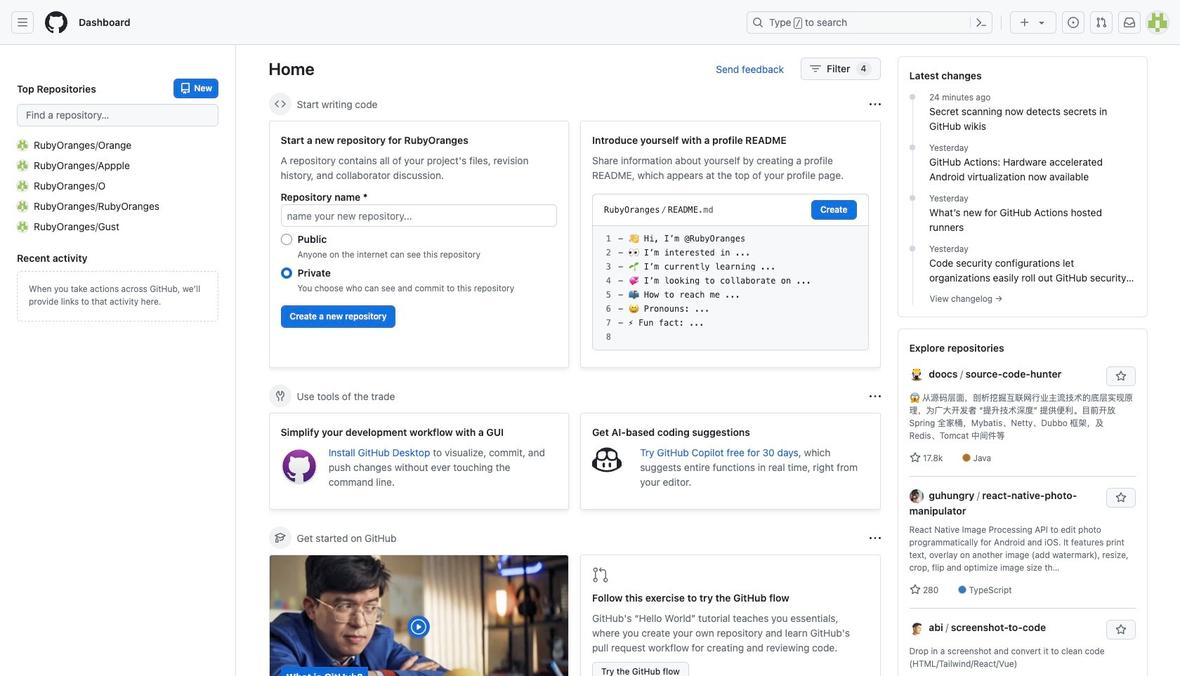 Task type: describe. For each thing, give the bounding box(es) containing it.
star image
[[910, 453, 921, 464]]

0 vertical spatial git pull request image
[[1096, 17, 1108, 28]]

Top Repositories search field
[[17, 104, 219, 127]]

@abi profile image
[[910, 622, 924, 637]]

mortar board image
[[274, 533, 286, 544]]

what is github? element
[[269, 555, 569, 677]]

command palette image
[[976, 17, 988, 28]]

1 dot fill image from the top
[[907, 91, 919, 103]]

simplify your development workflow with a gui element
[[269, 413, 569, 510]]

name your new repository... text field
[[281, 205, 557, 227]]

o image
[[17, 180, 28, 192]]

4 dot fill image from the top
[[907, 243, 919, 254]]

introduce yourself with a profile readme element
[[581, 121, 881, 368]]

play image
[[411, 619, 428, 636]]

why am i seeing this? image for get ai-based coding suggestions "element"
[[870, 391, 881, 402]]

try the github flow element
[[581, 555, 881, 677]]

star this repository image for the @guhungry profile image
[[1116, 493, 1127, 504]]

orange image
[[17, 140, 28, 151]]

filter image
[[810, 63, 822, 75]]

plus image
[[1020, 17, 1031, 28]]

star this repository image for @doocs profile image
[[1116, 371, 1127, 382]]

appple image
[[17, 160, 28, 171]]

notifications image
[[1125, 17, 1136, 28]]

gust image
[[17, 221, 28, 232]]

rubyoranges image
[[17, 201, 28, 212]]

explore repositories navigation
[[898, 329, 1148, 677]]



Task type: vqa. For each thing, say whether or not it's contained in the screenshot.
topmost git pull request image
yes



Task type: locate. For each thing, give the bounding box(es) containing it.
why am i seeing this? image
[[870, 533, 881, 544]]

explore element
[[898, 56, 1148, 677]]

1 why am i seeing this? image from the top
[[870, 99, 881, 110]]

2 dot fill image from the top
[[907, 142, 919, 153]]

start a new repository element
[[269, 121, 569, 368]]

issue opened image
[[1068, 17, 1080, 28]]

1 vertical spatial star this repository image
[[1116, 493, 1127, 504]]

code image
[[274, 98, 286, 110]]

0 vertical spatial star this repository image
[[1116, 371, 1127, 382]]

2 star this repository image from the top
[[1116, 493, 1127, 504]]

3 dot fill image from the top
[[907, 193, 919, 204]]

@guhungry profile image
[[910, 490, 924, 504]]

why am i seeing this? image for introduce yourself with a profile readme 'element'
[[870, 99, 881, 110]]

what is github? image
[[270, 556, 569, 677]]

github desktop image
[[281, 448, 318, 485]]

homepage image
[[45, 11, 67, 34]]

star this repository image
[[1116, 371, 1127, 382], [1116, 493, 1127, 504]]

get ai-based coding suggestions element
[[581, 413, 881, 510]]

dot fill image
[[907, 91, 919, 103], [907, 142, 919, 153], [907, 193, 919, 204], [907, 243, 919, 254]]

Find a repository… text field
[[17, 104, 219, 127]]

@doocs profile image
[[910, 369, 924, 383]]

1 horizontal spatial git pull request image
[[1096, 17, 1108, 28]]

tools image
[[274, 391, 286, 402]]

star this repository image
[[1116, 625, 1127, 636]]

1 vertical spatial git pull request image
[[593, 567, 609, 584]]

why am i seeing this? image
[[870, 99, 881, 110], [870, 391, 881, 402]]

git pull request image
[[1096, 17, 1108, 28], [593, 567, 609, 584]]

none submit inside introduce yourself with a profile readme 'element'
[[812, 200, 857, 220]]

1 vertical spatial why am i seeing this? image
[[870, 391, 881, 402]]

None radio
[[281, 234, 292, 245], [281, 268, 292, 279], [281, 234, 292, 245], [281, 268, 292, 279]]

star image
[[910, 585, 921, 596]]

None submit
[[812, 200, 857, 220]]

1 star this repository image from the top
[[1116, 371, 1127, 382]]

0 horizontal spatial git pull request image
[[593, 567, 609, 584]]

2 why am i seeing this? image from the top
[[870, 391, 881, 402]]

triangle down image
[[1037, 17, 1048, 28]]

0 vertical spatial why am i seeing this? image
[[870, 99, 881, 110]]

git pull request image inside try the github flow element
[[593, 567, 609, 584]]



